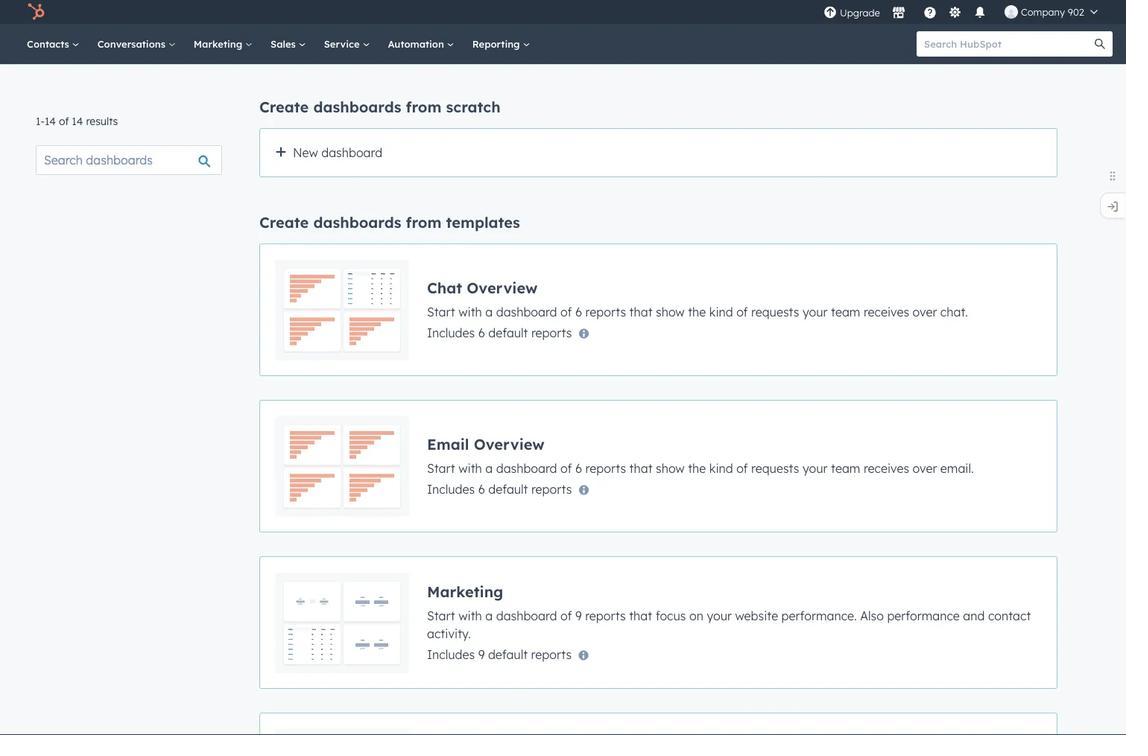 Task type: describe. For each thing, give the bounding box(es) containing it.
default for email overview
[[488, 482, 528, 497]]

reports inside chat overview start with a dashboard of 6 reports that show the kind of requests your team receives over chat.
[[585, 304, 626, 319]]

2 14 from the left
[[72, 115, 83, 128]]

new
[[293, 145, 318, 160]]

menu containing company 902
[[822, 0, 1108, 24]]

help image
[[923, 7, 937, 20]]

automation
[[388, 38, 447, 50]]

sales
[[271, 38, 299, 50]]

includes 6 default reports for chat
[[427, 325, 572, 340]]

marketing for marketing start with a dashboard of 9 reports that focus on your website performance. also performance and contact activity.
[[427, 582, 503, 601]]

start for chat
[[427, 304, 455, 319]]

none checkbox marketing
[[259, 557, 1058, 689]]

from for scratch
[[406, 98, 441, 116]]

marketing for marketing
[[194, 38, 245, 50]]

company 902
[[1021, 6, 1084, 18]]

of inside marketing start with a dashboard of 9 reports that focus on your website performance. also performance and contact activity.
[[560, 608, 572, 623]]

over for email overview
[[913, 461, 937, 476]]

chat overview image
[[275, 259, 409, 361]]

upgrade
[[840, 7, 880, 19]]

Search search field
[[36, 145, 222, 175]]

dashboard inside marketing start with a dashboard of 9 reports that focus on your website performance. also performance and contact activity.
[[496, 608, 557, 623]]

kind for email overview
[[709, 461, 733, 476]]

search image
[[1095, 39, 1105, 49]]

includes 6 default reports for email
[[427, 482, 572, 497]]

receives for chat overview
[[864, 304, 909, 319]]

contacts link
[[18, 24, 88, 64]]

conversations link
[[88, 24, 185, 64]]

website
[[735, 608, 778, 623]]

1 vertical spatial 9
[[478, 647, 485, 662]]

create dashboards from templates
[[259, 213, 520, 232]]

settings link
[[946, 4, 964, 20]]

includes for chat
[[427, 325, 475, 340]]

dashboard inside option
[[321, 145, 382, 160]]

your for chat overview
[[803, 304, 828, 319]]

includes 9 default reports
[[427, 647, 572, 662]]

New dashboard checkbox
[[259, 128, 1058, 177]]

a for email
[[485, 461, 493, 476]]

the for chat overview
[[688, 304, 706, 319]]

chat
[[427, 278, 462, 297]]

sales link
[[262, 24, 315, 64]]

also
[[860, 608, 884, 623]]

your inside marketing start with a dashboard of 9 reports that focus on your website performance. also performance and contact activity.
[[707, 608, 732, 623]]

scratch
[[446, 98, 500, 116]]

mateo roberts image
[[1005, 5, 1018, 19]]

overview for chat overview
[[467, 278, 538, 297]]

chat overview start with a dashboard of 6 reports that show the kind of requests your team receives over chat.
[[427, 278, 968, 319]]

email
[[427, 435, 469, 453]]

9 inside marketing start with a dashboard of 9 reports that focus on your website performance. also performance and contact activity.
[[575, 608, 582, 623]]

service
[[324, 38, 362, 50]]

settings image
[[948, 6, 962, 20]]

902
[[1068, 6, 1084, 18]]

that for email overview
[[629, 461, 653, 476]]

start inside marketing start with a dashboard of 9 reports that focus on your website performance. also performance and contact activity.
[[427, 608, 455, 623]]

upgrade image
[[823, 6, 837, 20]]

reporting
[[472, 38, 523, 50]]

marketplaces button
[[883, 0, 914, 24]]

create for create dashboards from templates
[[259, 213, 309, 232]]

over for chat overview
[[913, 304, 937, 319]]

6 inside chat overview start with a dashboard of 6 reports that show the kind of requests your team receives over chat.
[[575, 304, 582, 319]]

default for marketing
[[488, 647, 528, 662]]

show for email overview
[[656, 461, 685, 476]]

the for email overview
[[688, 461, 706, 476]]

with for email
[[458, 461, 482, 476]]

new dashboard
[[293, 145, 382, 160]]

marketplaces image
[[892, 7, 905, 20]]

hubspot link
[[18, 3, 56, 21]]

Search HubSpot search field
[[917, 31, 1099, 57]]

your for email overview
[[803, 461, 828, 476]]

receives for email overview
[[864, 461, 909, 476]]

search button
[[1087, 31, 1113, 57]]

show for chat overview
[[656, 304, 685, 319]]

default for chat overview
[[488, 325, 528, 340]]

automation link
[[379, 24, 463, 64]]



Task type: locate. For each thing, give the bounding box(es) containing it.
activity.
[[427, 626, 471, 641]]

1 vertical spatial kind
[[709, 461, 733, 476]]

3 a from the top
[[485, 608, 493, 623]]

over
[[913, 304, 937, 319], [913, 461, 937, 476]]

none checkbox marketing channel performance
[[259, 713, 1058, 736]]

2 with from the top
[[458, 461, 482, 476]]

1 vertical spatial create
[[259, 213, 309, 232]]

None checkbox
[[259, 244, 1058, 376]]

marketing inside marketing start with a dashboard of 9 reports that focus on your website performance. also performance and contact activity.
[[427, 582, 503, 601]]

over left chat.
[[913, 304, 937, 319]]

dashboards
[[313, 98, 401, 116], [313, 213, 401, 232]]

1 vertical spatial includes 6 default reports
[[427, 482, 572, 497]]

0 horizontal spatial 9
[[478, 647, 485, 662]]

team inside chat overview start with a dashboard of 6 reports that show the kind of requests your team receives over chat.
[[831, 304, 860, 319]]

includes 6 default reports down 'email'
[[427, 482, 572, 497]]

1 vertical spatial start
[[427, 461, 455, 476]]

receives
[[864, 304, 909, 319], [864, 461, 909, 476]]

default
[[488, 325, 528, 340], [488, 482, 528, 497], [488, 647, 528, 662]]

marketing
[[194, 38, 245, 50], [427, 582, 503, 601]]

performance.
[[781, 608, 857, 623]]

your
[[803, 304, 828, 319], [803, 461, 828, 476], [707, 608, 732, 623]]

receives left email.
[[864, 461, 909, 476]]

email overview start with a dashboard of 6 reports that show the kind of requests your team receives over email.
[[427, 435, 974, 476]]

includes for marketing
[[427, 647, 475, 662]]

0 vertical spatial create
[[259, 98, 309, 116]]

0 vertical spatial 9
[[575, 608, 582, 623]]

start
[[427, 304, 455, 319], [427, 461, 455, 476], [427, 608, 455, 623]]

help button
[[917, 0, 943, 24]]

and
[[963, 608, 985, 623]]

with down 'email'
[[458, 461, 482, 476]]

from for templates
[[406, 213, 441, 232]]

from left scratch
[[406, 98, 441, 116]]

1 includes from the top
[[427, 325, 475, 340]]

1 that from the top
[[629, 304, 653, 319]]

1 vertical spatial requests
[[751, 461, 799, 476]]

email.
[[940, 461, 974, 476]]

0 vertical spatial show
[[656, 304, 685, 319]]

none checkbox email overview
[[259, 400, 1058, 533]]

kind inside chat overview start with a dashboard of 6 reports that show the kind of requests your team receives over chat.
[[709, 304, 733, 319]]

show inside chat overview start with a dashboard of 6 reports that show the kind of requests your team receives over chat.
[[656, 304, 685, 319]]

1 a from the top
[[485, 304, 493, 319]]

reports
[[585, 304, 626, 319], [531, 325, 572, 340], [585, 461, 626, 476], [531, 482, 572, 497], [585, 608, 626, 623], [531, 647, 572, 662]]

reports inside email overview start with a dashboard of 6 reports that show the kind of requests your team receives over email.
[[585, 461, 626, 476]]

a inside marketing start with a dashboard of 9 reports that focus on your website performance. also performance and contact activity.
[[485, 608, 493, 623]]

1 vertical spatial with
[[458, 461, 482, 476]]

your inside email overview start with a dashboard of 6 reports that show the kind of requests your team receives over email.
[[803, 461, 828, 476]]

from left templates
[[406, 213, 441, 232]]

1 includes 6 default reports from the top
[[427, 325, 572, 340]]

reporting link
[[463, 24, 539, 64]]

2 vertical spatial a
[[485, 608, 493, 623]]

team for chat overview
[[831, 304, 860, 319]]

team
[[831, 304, 860, 319], [831, 461, 860, 476]]

with for chat
[[458, 304, 482, 319]]

3 none checkbox from the top
[[259, 713, 1058, 736]]

2 start from the top
[[427, 461, 455, 476]]

marketing channel performance image
[[275, 729, 409, 736]]

of
[[59, 115, 69, 128], [560, 304, 572, 319], [736, 304, 748, 319], [560, 461, 572, 476], [736, 461, 748, 476], [560, 608, 572, 623]]

1 the from the top
[[688, 304, 706, 319]]

1 dashboards from the top
[[313, 98, 401, 116]]

0 vertical spatial marketing
[[194, 38, 245, 50]]

start inside email overview start with a dashboard of 6 reports that show the kind of requests your team receives over email.
[[427, 461, 455, 476]]

results
[[86, 115, 118, 128]]

the inside chat overview start with a dashboard of 6 reports that show the kind of requests your team receives over chat.
[[688, 304, 706, 319]]

0 vertical spatial from
[[406, 98, 441, 116]]

6
[[575, 304, 582, 319], [478, 325, 485, 340], [575, 461, 582, 476], [478, 482, 485, 497]]

1 vertical spatial your
[[803, 461, 828, 476]]

2 that from the top
[[629, 461, 653, 476]]

marketing start with a dashboard of 9 reports that focus on your website performance. also performance and contact activity.
[[427, 582, 1031, 641]]

2 vertical spatial start
[[427, 608, 455, 623]]

dashboard
[[321, 145, 382, 160], [496, 304, 557, 319], [496, 461, 557, 476], [496, 608, 557, 623]]

includes 6 default reports down chat
[[427, 325, 572, 340]]

1 over from the top
[[913, 304, 937, 319]]

1 vertical spatial dashboards
[[313, 213, 401, 232]]

requests inside chat overview start with a dashboard of 6 reports that show the kind of requests your team receives over chat.
[[751, 304, 799, 319]]

that
[[629, 304, 653, 319], [629, 461, 653, 476], [629, 608, 652, 623]]

0 vertical spatial overview
[[467, 278, 538, 297]]

dashboards for templates
[[313, 213, 401, 232]]

1 vertical spatial receives
[[864, 461, 909, 476]]

0 vertical spatial includes 6 default reports
[[427, 325, 572, 340]]

marketing left sales on the left
[[194, 38, 245, 50]]

2 a from the top
[[485, 461, 493, 476]]

with down chat
[[458, 304, 482, 319]]

a inside email overview start with a dashboard of 6 reports that show the kind of requests your team receives over email.
[[485, 461, 493, 476]]

from
[[406, 98, 441, 116], [406, 213, 441, 232]]

1 receives from the top
[[864, 304, 909, 319]]

2 team from the top
[[831, 461, 860, 476]]

reports inside marketing start with a dashboard of 9 reports that focus on your website performance. also performance and contact activity.
[[585, 608, 626, 623]]

service link
[[315, 24, 379, 64]]

2 vertical spatial none checkbox
[[259, 713, 1058, 736]]

1 vertical spatial team
[[831, 461, 860, 476]]

none checkbox containing email overview
[[259, 400, 1058, 533]]

notifications image
[[973, 7, 987, 20]]

1 14 from the left
[[45, 115, 56, 128]]

0 vertical spatial start
[[427, 304, 455, 319]]

overview for email overview
[[474, 435, 545, 453]]

marketing link
[[185, 24, 262, 64]]

create
[[259, 98, 309, 116], [259, 213, 309, 232]]

3 that from the top
[[629, 608, 652, 623]]

2 receives from the top
[[864, 461, 909, 476]]

includes down chat
[[427, 325, 475, 340]]

focus
[[656, 608, 686, 623]]

None checkbox
[[259, 400, 1058, 533], [259, 557, 1058, 689], [259, 713, 1058, 736]]

1 vertical spatial show
[[656, 461, 685, 476]]

that for chat overview
[[629, 304, 653, 319]]

0 vertical spatial kind
[[709, 304, 733, 319]]

requests for email overview
[[751, 461, 799, 476]]

the
[[688, 304, 706, 319], [688, 461, 706, 476]]

1 with from the top
[[458, 304, 482, 319]]

overview inside email overview start with a dashboard of 6 reports that show the kind of requests your team receives over email.
[[474, 435, 545, 453]]

requests inside email overview start with a dashboard of 6 reports that show the kind of requests your team receives over email.
[[751, 461, 799, 476]]

9
[[575, 608, 582, 623], [478, 647, 485, 662]]

1 start from the top
[[427, 304, 455, 319]]

on
[[689, 608, 703, 623]]

1-14 of 14 results
[[36, 115, 118, 128]]

1 vertical spatial from
[[406, 213, 441, 232]]

2 create from the top
[[259, 213, 309, 232]]

that inside chat overview start with a dashboard of 6 reports that show the kind of requests your team receives over chat.
[[629, 304, 653, 319]]

2 over from the top
[[913, 461, 937, 476]]

0 vertical spatial a
[[485, 304, 493, 319]]

2 includes 6 default reports from the top
[[427, 482, 572, 497]]

over left email.
[[913, 461, 937, 476]]

chat.
[[940, 304, 968, 319]]

1 vertical spatial default
[[488, 482, 528, 497]]

0 vertical spatial over
[[913, 304, 937, 319]]

2 vertical spatial default
[[488, 647, 528, 662]]

contact
[[988, 608, 1031, 623]]

with inside chat overview start with a dashboard of 6 reports that show the kind of requests your team receives over chat.
[[458, 304, 482, 319]]

dashboard inside email overview start with a dashboard of 6 reports that show the kind of requests your team receives over email.
[[496, 461, 557, 476]]

performance
[[887, 608, 960, 623]]

0 vertical spatial none checkbox
[[259, 400, 1058, 533]]

0 vertical spatial the
[[688, 304, 706, 319]]

create for create dashboards from scratch
[[259, 98, 309, 116]]

1 horizontal spatial marketing
[[427, 582, 503, 601]]

includes
[[427, 325, 475, 340], [427, 482, 475, 497], [427, 647, 475, 662]]

over inside chat overview start with a dashboard of 6 reports that show the kind of requests your team receives over chat.
[[913, 304, 937, 319]]

0 vertical spatial receives
[[864, 304, 909, 319]]

notifications button
[[967, 0, 993, 24]]

start for email
[[427, 461, 455, 476]]

3 with from the top
[[458, 608, 482, 623]]

0 horizontal spatial 14
[[45, 115, 56, 128]]

1 kind from the top
[[709, 304, 733, 319]]

marketing up activity.
[[427, 582, 503, 601]]

dashboards down the new dashboard
[[313, 213, 401, 232]]

1 from from the top
[[406, 98, 441, 116]]

kind inside email overview start with a dashboard of 6 reports that show the kind of requests your team receives over email.
[[709, 461, 733, 476]]

email overview image
[[275, 416, 409, 517]]

2 from from the top
[[406, 213, 441, 232]]

requests
[[751, 304, 799, 319], [751, 461, 799, 476]]

templates
[[446, 213, 520, 232]]

start down chat
[[427, 304, 455, 319]]

1 none checkbox from the top
[[259, 400, 1058, 533]]

dashboards up the new dashboard
[[313, 98, 401, 116]]

your inside chat overview start with a dashboard of 6 reports that show the kind of requests your team receives over chat.
[[803, 304, 828, 319]]

start inside chat overview start with a dashboard of 6 reports that show the kind of requests your team receives over chat.
[[427, 304, 455, 319]]

0 vertical spatial dashboards
[[313, 98, 401, 116]]

1 show from the top
[[656, 304, 685, 319]]

1 vertical spatial overview
[[474, 435, 545, 453]]

a inside chat overview start with a dashboard of 6 reports that show the kind of requests your team receives over chat.
[[485, 304, 493, 319]]

overview right chat
[[467, 278, 538, 297]]

that inside marketing start with a dashboard of 9 reports that focus on your website performance. also performance and contact activity.
[[629, 608, 652, 623]]

none checkbox containing chat overview
[[259, 244, 1058, 376]]

includes down 'email'
[[427, 482, 475, 497]]

2 dashboards from the top
[[313, 213, 401, 232]]

start up activity.
[[427, 608, 455, 623]]

conversations
[[97, 38, 168, 50]]

1 horizontal spatial 14
[[72, 115, 83, 128]]

0 horizontal spatial marketing
[[194, 38, 245, 50]]

2 none checkbox from the top
[[259, 557, 1058, 689]]

show
[[656, 304, 685, 319], [656, 461, 685, 476]]

create dashboards from scratch
[[259, 98, 500, 116]]

1 requests from the top
[[751, 304, 799, 319]]

1 vertical spatial marketing
[[427, 582, 503, 601]]

receives inside chat overview start with a dashboard of 6 reports that show the kind of requests your team receives over chat.
[[864, 304, 909, 319]]

a for chat
[[485, 304, 493, 319]]

0 vertical spatial includes
[[427, 325, 475, 340]]

1 horizontal spatial 9
[[575, 608, 582, 623]]

receives left chat.
[[864, 304, 909, 319]]

1 team from the top
[[831, 304, 860, 319]]

2 the from the top
[[688, 461, 706, 476]]

1 vertical spatial none checkbox
[[259, 557, 1058, 689]]

1 create from the top
[[259, 98, 309, 116]]

2 vertical spatial with
[[458, 608, 482, 623]]

that inside email overview start with a dashboard of 6 reports that show the kind of requests your team receives over email.
[[629, 461, 653, 476]]

2 requests from the top
[[751, 461, 799, 476]]

1 vertical spatial a
[[485, 461, 493, 476]]

includes down activity.
[[427, 647, 475, 662]]

6 inside email overview start with a dashboard of 6 reports that show the kind of requests your team receives over email.
[[575, 461, 582, 476]]

team for email overview
[[831, 461, 860, 476]]

2 vertical spatial that
[[629, 608, 652, 623]]

the inside email overview start with a dashboard of 6 reports that show the kind of requests your team receives over email.
[[688, 461, 706, 476]]

with inside email overview start with a dashboard of 6 reports that show the kind of requests your team receives over email.
[[458, 461, 482, 476]]

0 vertical spatial your
[[803, 304, 828, 319]]

1-
[[36, 115, 45, 128]]

2 vertical spatial includes
[[427, 647, 475, 662]]

2 vertical spatial your
[[707, 608, 732, 623]]

menu
[[822, 0, 1108, 24]]

0 vertical spatial requests
[[751, 304, 799, 319]]

overview right 'email'
[[474, 435, 545, 453]]

includes 6 default reports inside checkbox
[[427, 482, 572, 497]]

0 vertical spatial with
[[458, 304, 482, 319]]

with up activity.
[[458, 608, 482, 623]]

2 kind from the top
[[709, 461, 733, 476]]

requests for chat overview
[[751, 304, 799, 319]]

includes for email
[[427, 482, 475, 497]]

includes 6 default reports
[[427, 325, 572, 340], [427, 482, 572, 497]]

overview inside chat overview start with a dashboard of 6 reports that show the kind of requests your team receives over chat.
[[467, 278, 538, 297]]

create up new
[[259, 98, 309, 116]]

0 vertical spatial default
[[488, 325, 528, 340]]

hubspot image
[[27, 3, 45, 21]]

1 vertical spatial the
[[688, 461, 706, 476]]

start down 'email'
[[427, 461, 455, 476]]

contacts
[[27, 38, 72, 50]]

overview
[[467, 278, 538, 297], [474, 435, 545, 453]]

1 vertical spatial that
[[629, 461, 653, 476]]

none checkbox containing marketing
[[259, 557, 1058, 689]]

3 includes from the top
[[427, 647, 475, 662]]

2 show from the top
[[656, 461, 685, 476]]

a
[[485, 304, 493, 319], [485, 461, 493, 476], [485, 608, 493, 623]]

1 vertical spatial includes
[[427, 482, 475, 497]]

marketing image
[[275, 572, 409, 674]]

show inside email overview start with a dashboard of 6 reports that show the kind of requests your team receives over email.
[[656, 461, 685, 476]]

receives inside email overview start with a dashboard of 6 reports that show the kind of requests your team receives over email.
[[864, 461, 909, 476]]

0 vertical spatial that
[[629, 304, 653, 319]]

kind
[[709, 304, 733, 319], [709, 461, 733, 476]]

0 vertical spatial team
[[831, 304, 860, 319]]

dashboards for scratch
[[313, 98, 401, 116]]

3 start from the top
[[427, 608, 455, 623]]

company
[[1021, 6, 1065, 18]]

create down new
[[259, 213, 309, 232]]

14
[[45, 115, 56, 128], [72, 115, 83, 128]]

kind for chat overview
[[709, 304, 733, 319]]

with
[[458, 304, 482, 319], [458, 461, 482, 476], [458, 608, 482, 623]]

company 902 button
[[996, 0, 1107, 24]]

team inside email overview start with a dashboard of 6 reports that show the kind of requests your team receives over email.
[[831, 461, 860, 476]]

1 vertical spatial over
[[913, 461, 937, 476]]

with inside marketing start with a dashboard of 9 reports that focus on your website performance. also performance and contact activity.
[[458, 608, 482, 623]]

over inside email overview start with a dashboard of 6 reports that show the kind of requests your team receives over email.
[[913, 461, 937, 476]]

dashboard inside chat overview start with a dashboard of 6 reports that show the kind of requests your team receives over chat.
[[496, 304, 557, 319]]

2 includes from the top
[[427, 482, 475, 497]]



Task type: vqa. For each thing, say whether or not it's contained in the screenshot.
Notifications popup button
yes



